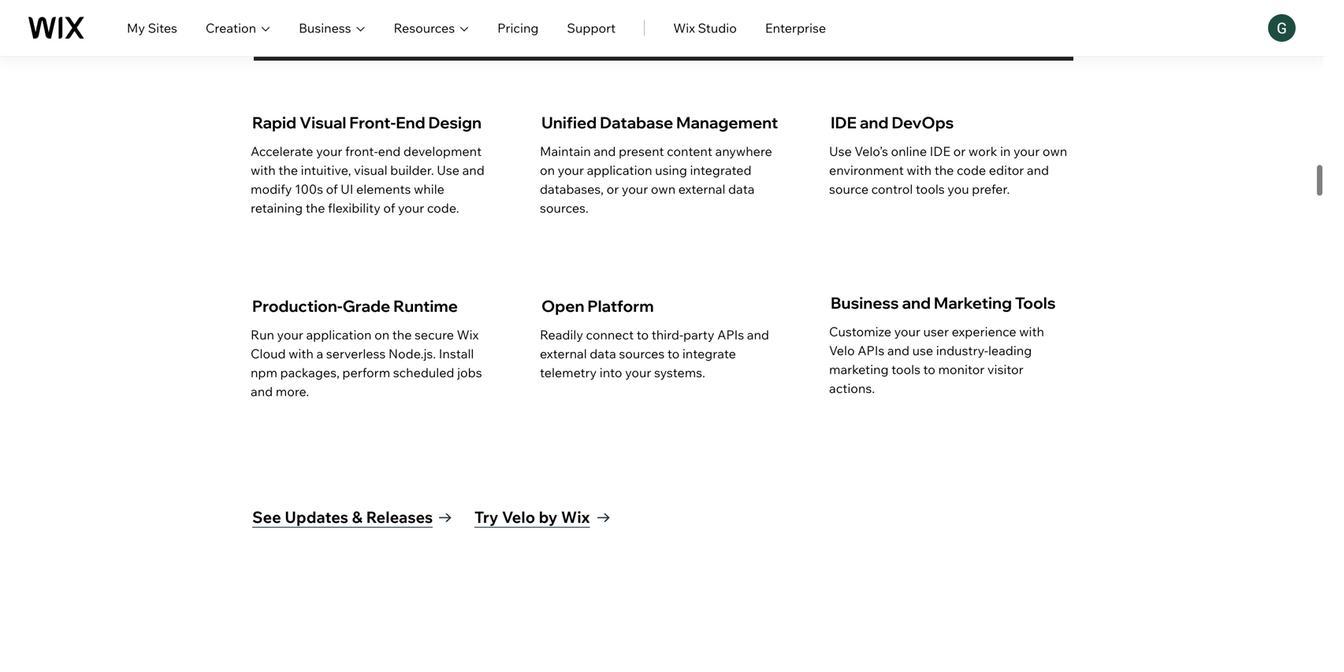Task type: locate. For each thing, give the bounding box(es) containing it.
velo's
[[855, 143, 888, 159]]

&
[[352, 508, 363, 527]]

with down online
[[907, 162, 932, 178]]

ide and devops
[[831, 113, 954, 132]]

or inside maintain and present content anywhere on your application using integrated databases, or your own external data sources.
[[607, 181, 619, 197]]

0 vertical spatial tools
[[916, 181, 945, 197]]

2 vertical spatial wix
[[561, 508, 590, 527]]

and up user
[[902, 293, 931, 313]]

0 horizontal spatial own
[[651, 181, 676, 197]]

external inside maintain and present content anywhere on your application using integrated databases, or your own external data sources.
[[678, 181, 726, 197]]

the inside use velo's online ide or work in your own environment with the code editor and source control tools you prefer.
[[935, 162, 954, 178]]

sites
[[148, 20, 177, 36]]

your inside customize your user experience with velo apis and use industry-leading marketing tools to monitor visitor actions.
[[894, 324, 921, 340]]

0 vertical spatial ide
[[831, 113, 857, 132]]

install
[[439, 346, 474, 362]]

2 horizontal spatial wix
[[673, 20, 695, 36]]

and right party
[[747, 327, 769, 343]]

into
[[600, 365, 622, 381]]

experience
[[952, 324, 1017, 340]]

application
[[587, 162, 652, 178], [306, 327, 372, 343]]

see updates & releases link
[[252, 507, 452, 529]]

0 vertical spatial own
[[1043, 143, 1067, 159]]

use down development
[[437, 162, 460, 178]]

own right in
[[1043, 143, 1067, 159]]

updates
[[285, 508, 348, 527]]

use velo's online ide or work in your own environment with the code editor and source control tools you prefer.
[[829, 143, 1067, 197]]

of left "ui"
[[326, 181, 338, 197]]

0 vertical spatial application
[[587, 162, 652, 178]]

wix studio
[[673, 20, 737, 36]]

0 vertical spatial use
[[829, 143, 852, 159]]

0 vertical spatial external
[[678, 181, 726, 197]]

use
[[913, 343, 933, 359]]

and inside customize your user experience with velo apis and use industry-leading marketing tools to monitor visitor actions.
[[887, 343, 910, 359]]

1 horizontal spatial to
[[668, 346, 680, 362]]

on up 'serverless'
[[374, 327, 389, 343]]

your up the databases,
[[558, 162, 584, 178]]

devops
[[892, 113, 954, 132]]

industry-
[[936, 343, 988, 359]]

0 horizontal spatial apis
[[717, 327, 744, 343]]

your down while at the top left of page
[[398, 200, 424, 216]]

your inside run your application on the secure wix cloud with a serverless node.js. install npm packages, perform scheduled jobs and more.
[[277, 327, 303, 343]]

1 horizontal spatial external
[[678, 181, 726, 197]]

with up modify
[[251, 162, 276, 178]]

0 horizontal spatial application
[[306, 327, 372, 343]]

to
[[637, 327, 649, 343], [668, 346, 680, 362], [923, 362, 936, 377]]

with up "leading"
[[1019, 324, 1044, 340]]

creation button
[[206, 19, 270, 37]]

wix up install on the bottom
[[457, 327, 479, 343]]

velo left by
[[502, 508, 535, 527]]

1 horizontal spatial apis
[[858, 343, 885, 359]]

with inside customize your user experience with velo apis and use industry-leading marketing tools to monitor visitor actions.
[[1019, 324, 1044, 340]]

1 vertical spatial business
[[831, 293, 899, 313]]

0 horizontal spatial of
[[326, 181, 338, 197]]

1 vertical spatial on
[[374, 327, 389, 343]]

your up use
[[894, 324, 921, 340]]

own
[[1043, 143, 1067, 159], [651, 181, 676, 197]]

1 vertical spatial of
[[383, 200, 395, 216]]

1 vertical spatial wix
[[457, 327, 479, 343]]

tools
[[916, 181, 945, 197], [892, 362, 921, 377]]

0 vertical spatial or
[[953, 143, 966, 159]]

1 vertical spatial use
[[437, 162, 460, 178]]

100s
[[295, 181, 323, 197]]

sources
[[619, 346, 665, 362]]

0 vertical spatial business
[[299, 20, 351, 36]]

on down maintain
[[540, 162, 555, 178]]

application inside run your application on the secure wix cloud with a serverless node.js. install npm packages, perform scheduled jobs and more.
[[306, 327, 372, 343]]

0 horizontal spatial on
[[374, 327, 389, 343]]

your down sources
[[625, 365, 651, 381]]

wix studio link
[[673, 19, 737, 37]]

and down npm
[[251, 384, 273, 400]]

and inside readily connect to third-party apis and external data sources to integrate telemetry into your systems.
[[747, 327, 769, 343]]

of
[[326, 181, 338, 197], [383, 200, 395, 216]]

on inside run your application on the secure wix cloud with a serverless node.js. install npm packages, perform scheduled jobs and more.
[[374, 327, 389, 343]]

grade
[[343, 296, 390, 316]]

own inside use velo's online ide or work in your own environment with the code editor and source control tools you prefer.
[[1043, 143, 1067, 159]]

end
[[378, 143, 401, 159]]

your
[[316, 143, 342, 159], [1014, 143, 1040, 159], [558, 162, 584, 178], [622, 181, 648, 197], [398, 200, 424, 216], [894, 324, 921, 340], [277, 327, 303, 343], [625, 365, 651, 381]]

the up "node.js."
[[392, 327, 412, 343]]

on
[[540, 162, 555, 178], [374, 327, 389, 343]]

enterprise
[[765, 20, 826, 36]]

1 vertical spatial data
[[590, 346, 616, 362]]

to down third-
[[668, 346, 680, 362]]

rapid
[[252, 113, 296, 132]]

velo by wix image
[[254, 0, 1074, 61]]

business
[[299, 20, 351, 36], [831, 293, 899, 313]]

maintain
[[540, 143, 591, 159]]

ide up velo's
[[831, 113, 857, 132]]

external
[[678, 181, 726, 197], [540, 346, 587, 362]]

1 horizontal spatial on
[[540, 162, 555, 178]]

your right in
[[1014, 143, 1040, 159]]

0 horizontal spatial or
[[607, 181, 619, 197]]

platform
[[588, 296, 654, 316]]

ide right online
[[930, 143, 951, 159]]

perform
[[342, 365, 390, 381]]

wix inside run your application on the secure wix cloud with a serverless node.js. install npm packages, perform scheduled jobs and more.
[[457, 327, 479, 343]]

0 horizontal spatial wix
[[457, 327, 479, 343]]

accelerate your front-end development with the intuitive, visual builder. use and modify 100s of ui elements while retaining the flexibility of your code.
[[251, 143, 485, 216]]

data down integrated
[[728, 181, 755, 197]]

systems.
[[654, 365, 705, 381]]

or right the databases,
[[607, 181, 619, 197]]

0 horizontal spatial data
[[590, 346, 616, 362]]

design
[[428, 113, 482, 132]]

and right editor
[[1027, 162, 1049, 178]]

marketing
[[934, 293, 1012, 313]]

and down development
[[462, 162, 485, 178]]

on inside maintain and present content anywhere on your application using integrated databases, or your own external data sources.
[[540, 162, 555, 178]]

1 vertical spatial own
[[651, 181, 676, 197]]

accelerate
[[251, 143, 313, 159]]

1 horizontal spatial data
[[728, 181, 755, 197]]

application up 'serverless'
[[306, 327, 372, 343]]

prefer.
[[972, 181, 1010, 197]]

my
[[127, 20, 145, 36]]

wix
[[673, 20, 695, 36], [457, 327, 479, 343], [561, 508, 590, 527]]

use left velo's
[[829, 143, 852, 159]]

anywhere
[[715, 143, 772, 159]]

monitor
[[938, 362, 985, 377]]

1 vertical spatial tools
[[892, 362, 921, 377]]

customize your user experience with velo apis and use industry-leading marketing tools to monitor visitor actions.
[[829, 324, 1044, 396]]

1 vertical spatial external
[[540, 346, 587, 362]]

1 horizontal spatial or
[[953, 143, 966, 159]]

0 horizontal spatial external
[[540, 346, 587, 362]]

external down readily
[[540, 346, 587, 362]]

0 vertical spatial on
[[540, 162, 555, 178]]

0 horizontal spatial business
[[299, 20, 351, 36]]

external inside readily connect to third-party apis and external data sources to integrate telemetry into your systems.
[[540, 346, 587, 362]]

use inside accelerate your front-end development with the intuitive, visual builder. use and modify 100s of ui elements while retaining the flexibility of your code.
[[437, 162, 460, 178]]

use inside use velo's online ide or work in your own environment with the code editor and source control tools you prefer.
[[829, 143, 852, 159]]

content
[[667, 143, 713, 159]]

1 horizontal spatial wix
[[561, 508, 590, 527]]

to down use
[[923, 362, 936, 377]]

1 horizontal spatial application
[[587, 162, 652, 178]]

own inside maintain and present content anywhere on your application using integrated databases, or your own external data sources.
[[651, 181, 676, 197]]

1 vertical spatial application
[[306, 327, 372, 343]]

tools down use
[[892, 362, 921, 377]]

the up you
[[935, 162, 954, 178]]

business for business and marketing tools
[[831, 293, 899, 313]]

with left a
[[289, 346, 314, 362]]

application down present
[[587, 162, 652, 178]]

support
[[567, 20, 616, 36]]

your right the run
[[277, 327, 303, 343]]

of down elements
[[383, 200, 395, 216]]

1 horizontal spatial of
[[383, 200, 395, 216]]

secure
[[415, 327, 454, 343]]

your inside readily connect to third-party apis and external data sources to integrate telemetry into your systems.
[[625, 365, 651, 381]]

1 vertical spatial ide
[[930, 143, 951, 159]]

connect
[[586, 327, 634, 343]]

your inside use velo's online ide or work in your own environment with the code editor and source control tools you prefer.
[[1014, 143, 1040, 159]]

and
[[860, 113, 889, 132], [594, 143, 616, 159], [462, 162, 485, 178], [1027, 162, 1049, 178], [902, 293, 931, 313], [747, 327, 769, 343], [887, 343, 910, 359], [251, 384, 273, 400]]

use
[[829, 143, 852, 159], [437, 162, 460, 178]]

tools left you
[[916, 181, 945, 197]]

unified
[[542, 113, 597, 132]]

run your application on the secure wix cloud with a serverless node.js. install npm packages, perform scheduled jobs and more.
[[251, 327, 482, 400]]

wix left studio
[[673, 20, 695, 36]]

0 vertical spatial velo
[[829, 343, 855, 359]]

list
[[250, 73, 1075, 441]]

telemetry
[[540, 365, 597, 381]]

customize
[[829, 324, 892, 340]]

0 vertical spatial wix
[[673, 20, 695, 36]]

list containing rapid visual front-end design
[[250, 73, 1075, 441]]

runtime
[[393, 296, 458, 316]]

production-grade runtime
[[252, 296, 458, 316]]

your down present
[[622, 181, 648, 197]]

try velo by wix
[[475, 508, 590, 527]]

intuitive,
[[301, 162, 351, 178]]

0 horizontal spatial use
[[437, 162, 460, 178]]

apis down customize
[[858, 343, 885, 359]]

own down using
[[651, 181, 676, 197]]

application inside maintain and present content anywhere on your application using integrated databases, or your own external data sources.
[[587, 162, 652, 178]]

velo
[[829, 343, 855, 359], [502, 508, 535, 527]]

velo up marketing
[[829, 343, 855, 359]]

0 horizontal spatial velo
[[502, 508, 535, 527]]

external down integrated
[[678, 181, 726, 197]]

1 horizontal spatial own
[[1043, 143, 1067, 159]]

business inside dropdown button
[[299, 20, 351, 36]]

1 vertical spatial velo
[[502, 508, 535, 527]]

wix right by
[[561, 508, 590, 527]]

and left present
[[594, 143, 616, 159]]

data down connect
[[590, 346, 616, 362]]

1 horizontal spatial ide
[[930, 143, 951, 159]]

ui
[[341, 181, 353, 197]]

or up code
[[953, 143, 966, 159]]

2 horizontal spatial to
[[923, 362, 936, 377]]

maintain and present content anywhere on your application using integrated databases, or your own external data sources.
[[540, 143, 772, 216]]

online
[[891, 143, 927, 159]]

and inside run your application on the secure wix cloud with a serverless node.js. install npm packages, perform scheduled jobs and more.
[[251, 384, 273, 400]]

user
[[923, 324, 949, 340]]

1 horizontal spatial business
[[831, 293, 899, 313]]

pricing link
[[498, 19, 539, 37]]

try velo by wix link
[[475, 507, 610, 529]]

to up sources
[[637, 327, 649, 343]]

while
[[414, 181, 444, 197]]

1 vertical spatial or
[[607, 181, 619, 197]]

0 vertical spatial of
[[326, 181, 338, 197]]

1 horizontal spatial velo
[[829, 343, 855, 359]]

visitor
[[988, 362, 1024, 377]]

and left use
[[887, 343, 910, 359]]

apis up integrate
[[717, 327, 744, 343]]

with inside run your application on the secure wix cloud with a serverless node.js. install npm packages, perform scheduled jobs and more.
[[289, 346, 314, 362]]

1 horizontal spatial use
[[829, 143, 852, 159]]

node.js.
[[389, 346, 436, 362]]

0 vertical spatial data
[[728, 181, 755, 197]]



Task type: describe. For each thing, give the bounding box(es) containing it.
resources
[[394, 20, 455, 36]]

or inside use velo's online ide or work in your own environment with the code editor and source control tools you prefer.
[[953, 143, 966, 159]]

third-
[[652, 327, 683, 343]]

and inside accelerate your front-end development with the intuitive, visual builder. use and modify 100s of ui elements while retaining the flexibility of your code.
[[462, 162, 485, 178]]

visual
[[299, 113, 346, 132]]

integrate
[[683, 346, 736, 362]]

and up velo's
[[860, 113, 889, 132]]

management
[[676, 113, 778, 132]]

data inside readily connect to third-party apis and external data sources to integrate telemetry into your systems.
[[590, 346, 616, 362]]

support link
[[567, 19, 616, 37]]

and inside use velo's online ide or work in your own environment with the code editor and source control tools you prefer.
[[1027, 162, 1049, 178]]

my sites
[[127, 20, 177, 36]]

see
[[252, 508, 281, 527]]

integrated
[[690, 162, 752, 178]]

source
[[829, 181, 869, 197]]

tools inside use velo's online ide or work in your own environment with the code editor and source control tools you prefer.
[[916, 181, 945, 197]]

in
[[1000, 143, 1011, 159]]

npm
[[251, 365, 277, 381]]

editor
[[989, 162, 1024, 178]]

apis inside readily connect to third-party apis and external data sources to integrate telemetry into your systems.
[[717, 327, 744, 343]]

work
[[969, 143, 997, 159]]

with inside use velo's online ide or work in your own environment with the code editor and source control tools you prefer.
[[907, 162, 932, 178]]

packages,
[[280, 365, 340, 381]]

database
[[600, 113, 673, 132]]

tools inside customize your user experience with velo apis and use industry-leading marketing tools to monitor visitor actions.
[[892, 362, 921, 377]]

jobs
[[457, 365, 482, 381]]

studio
[[698, 20, 737, 36]]

releases
[[366, 508, 433, 527]]

readily connect to third-party apis and external data sources to integrate telemetry into your systems.
[[540, 327, 769, 381]]

and inside maintain and present content anywhere on your application using integrated databases, or your own external data sources.
[[594, 143, 616, 159]]

development
[[404, 143, 482, 159]]

enterprise link
[[765, 19, 826, 37]]

readily
[[540, 327, 583, 343]]

try
[[475, 508, 498, 527]]

business button
[[299, 19, 365, 37]]

open platform
[[542, 296, 654, 316]]

builder.
[[390, 162, 434, 178]]

data inside maintain and present content anywhere on your application using integrated databases, or your own external data sources.
[[728, 181, 755, 197]]

see updates & releases
[[252, 508, 433, 527]]

environment
[[829, 162, 904, 178]]

resources button
[[394, 19, 469, 37]]

production-
[[252, 296, 343, 316]]

code
[[957, 162, 986, 178]]

party
[[683, 327, 715, 343]]

to inside customize your user experience with velo apis and use industry-leading marketing tools to monitor visitor actions.
[[923, 362, 936, 377]]

front-
[[349, 113, 396, 132]]

business and marketing tools
[[831, 293, 1056, 313]]

by
[[539, 508, 558, 527]]

with inside accelerate your front-end development with the intuitive, visual builder. use and modify 100s of ui elements while retaining the flexibility of your code.
[[251, 162, 276, 178]]

more.
[[276, 384, 309, 400]]

run
[[251, 327, 274, 343]]

the inside run your application on the secure wix cloud with a serverless node.js. install npm packages, perform scheduled jobs and more.
[[392, 327, 412, 343]]

code.
[[427, 200, 459, 216]]

databases,
[[540, 181, 604, 197]]

visual
[[354, 162, 387, 178]]

serverless
[[326, 346, 386, 362]]

ide inside use velo's online ide or work in your own environment with the code editor and source control tools you prefer.
[[930, 143, 951, 159]]

the down the accelerate at left
[[279, 162, 298, 178]]

elements
[[356, 181, 411, 197]]

using
[[655, 162, 687, 178]]

flexibility
[[328, 200, 381, 216]]

marketing
[[829, 362, 889, 377]]

actions.
[[829, 381, 875, 396]]

apis inside customize your user experience with velo apis and use industry-leading marketing tools to monitor visitor actions.
[[858, 343, 885, 359]]

pricing
[[498, 20, 539, 36]]

open
[[542, 296, 585, 316]]

front-
[[345, 143, 378, 159]]

profile image image
[[1268, 14, 1296, 42]]

your up the intuitive,
[[316, 143, 342, 159]]

the down 100s
[[306, 200, 325, 216]]

end
[[396, 113, 425, 132]]

leading
[[988, 343, 1032, 359]]

my sites link
[[127, 19, 177, 37]]

0 horizontal spatial ide
[[831, 113, 857, 132]]

you
[[948, 181, 969, 197]]

tools
[[1015, 293, 1056, 313]]

scheduled
[[393, 365, 454, 381]]

0 horizontal spatial to
[[637, 327, 649, 343]]

business for business
[[299, 20, 351, 36]]

modify
[[251, 181, 292, 197]]

retaining
[[251, 200, 303, 216]]

a
[[316, 346, 323, 362]]

velo inside customize your user experience with velo apis and use industry-leading marketing tools to monitor visitor actions.
[[829, 343, 855, 359]]

unified database management
[[542, 113, 778, 132]]

cloud
[[251, 346, 286, 362]]



Task type: vqa. For each thing, say whether or not it's contained in the screenshot.
on inside the Run your application on the secure Wix Cloud with a serverless Node.js. Install npm packages, perform scheduled jobs and more.
yes



